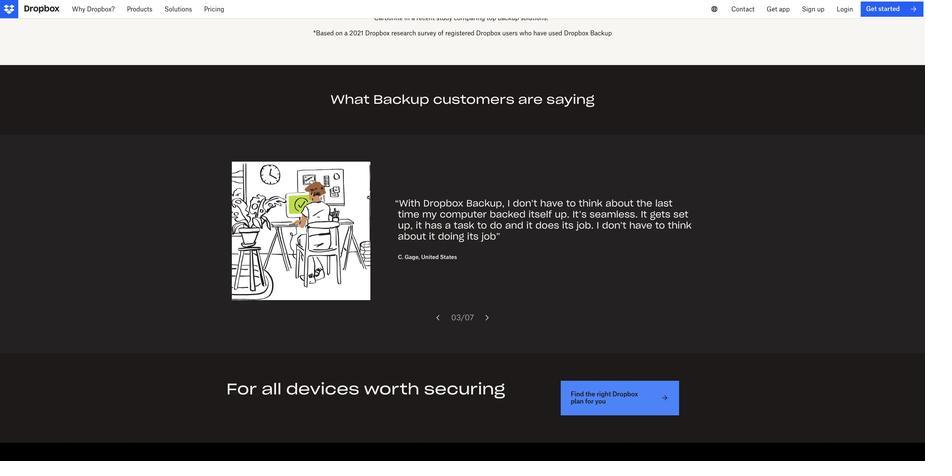 Task type: vqa. For each thing, say whether or not it's contained in the screenshot.
Fun Images link in the left of the page
no



Task type: locate. For each thing, give the bounding box(es) containing it.
about
[[606, 198, 634, 210], [398, 231, 426, 243]]

saying
[[547, 92, 595, 107]]

backblaze
[[568, 5, 598, 13]]

0 vertical spatial about
[[606, 198, 634, 210]]

my
[[423, 209, 437, 221]]

0 horizontal spatial users
[[365, 5, 381, 13]]

a right on
[[345, 29, 348, 37]]

dropbox right the right
[[613, 391, 639, 399]]

1 vertical spatial users
[[503, 29, 518, 37]]

its left job. on the right of page
[[563, 220, 574, 232]]

1 horizontal spatial a
[[412, 14, 415, 22]]

1 horizontal spatial about
[[606, 198, 634, 210]]

get left started
[[867, 5, 878, 13]]

started
[[879, 5, 901, 13]]

think up job. on the right of page
[[579, 198, 603, 210]]

to
[[534, 5, 540, 13], [567, 198, 576, 210], [478, 220, 487, 232], [656, 220, 665, 232]]

has
[[425, 220, 442, 232]]

dropbox inside "with dropbox backup, i don't have to think about the last time my computer backed itself up. it's seamless. it gets set up, it has a task to do and it does its job. i don't have to think about it doing its job"
[[424, 198, 464, 210]]

0 horizontal spatial get
[[767, 5, 778, 13]]

and
[[503, 5, 514, 13], [600, 5, 610, 13], [506, 220, 524, 232]]

0 horizontal spatial the
[[586, 391, 596, 399]]

0 vertical spatial have
[[534, 29, 547, 37]]

"with
[[395, 198, 421, 210]]

2 horizontal spatial a
[[445, 220, 451, 232]]

get inside popup button
[[767, 5, 778, 13]]

why dropbox?
[[72, 5, 115, 13]]

job"
[[482, 231, 501, 243]]

1 horizontal spatial get
[[867, 5, 878, 13]]

03/07
[[452, 313, 474, 323]]

find the right dropbox plan for you
[[571, 391, 639, 406]]

easier
[[515, 5, 533, 13]]

solutions
[[165, 5, 192, 13]]

a
[[412, 14, 415, 22], [345, 29, 348, 37], [445, 220, 451, 232]]

get app
[[767, 5, 790, 13]]

why dropbox? button
[[66, 0, 121, 18]]

for
[[586, 398, 594, 406]]

the left last
[[637, 198, 653, 210]]

sign up link
[[797, 0, 831, 18]]

it
[[416, 220, 422, 232], [527, 220, 533, 232], [429, 231, 435, 243]]

comparing
[[454, 14, 485, 22]]

its
[[563, 220, 574, 232], [467, 231, 479, 243]]

the inside "with dropbox backup, i don't have to think about the last time my computer backed itself up. it's seamless. it gets set up, it has a task to do and it does its job. i don't have to think about it doing its job"
[[637, 198, 653, 210]]

its left job" at the right of page
[[467, 231, 479, 243]]

don't right job. on the right of page
[[602, 220, 627, 232]]

plan
[[571, 398, 584, 406]]

study
[[437, 14, 453, 22]]

1 horizontal spatial users
[[503, 29, 518, 37]]

"with dropbox backup, i don't have to think about the last time my computer backed itself up. it's seamless. it gets set up, it has a task to do and it does its job. i don't have to think about it doing its job"
[[395, 198, 692, 243]]

contact
[[732, 5, 755, 13]]

2 vertical spatial a
[[445, 220, 451, 232]]

you
[[596, 398, 606, 406]]

1 horizontal spatial don't
[[602, 220, 627, 232]]

0 vertical spatial don't
[[513, 198, 538, 210]]

get started
[[867, 5, 901, 13]]

why
[[72, 5, 85, 13]]

gets
[[650, 209, 671, 221]]

it's
[[573, 209, 587, 221]]

1 horizontal spatial the
[[637, 198, 653, 210]]

1 vertical spatial don't
[[602, 220, 627, 232]]

don't up "does" in the right of the page
[[513, 198, 538, 210]]

i right job. on the right of page
[[597, 220, 600, 232]]

use
[[542, 5, 552, 13]]

dropbox up *based
[[315, 5, 340, 13]]

the right find
[[586, 391, 596, 399]]

get
[[867, 5, 878, 13], [767, 5, 778, 13]]

the
[[637, 198, 653, 210], [586, 391, 596, 399]]

0 horizontal spatial it
[[416, 220, 422, 232]]

a right the has
[[445, 220, 451, 232]]

about left the it
[[606, 198, 634, 210]]

carbonite
[[374, 14, 403, 22]]

1 vertical spatial about
[[398, 231, 426, 243]]

i
[[508, 198, 510, 210], [597, 220, 600, 232]]

devices
[[286, 380, 360, 399]]

it left doing
[[429, 231, 435, 243]]

time
[[398, 209, 420, 221]]

and right do
[[506, 220, 524, 232]]

0 horizontal spatial think
[[579, 198, 603, 210]]

the inside find the right dropbox plan for you
[[586, 391, 596, 399]]

2 horizontal spatial it
[[527, 220, 533, 232]]

0 horizontal spatial a
[[345, 29, 348, 37]]

backup
[[498, 14, 519, 22]]

2021
[[350, 29, 364, 37]]

login link
[[831, 0, 860, 18]]

what backup customers are saying
[[331, 92, 595, 107]]

securing
[[424, 380, 505, 399]]

users up carbonite
[[365, 5, 381, 13]]

think down last
[[668, 220, 692, 232]]

dropbox up the has
[[424, 198, 464, 210]]

backup
[[342, 5, 363, 13], [430, 5, 452, 13], [591, 29, 612, 37], [374, 92, 430, 107]]

a right in in the top of the page
[[412, 14, 415, 22]]

0 vertical spatial users
[[365, 5, 381, 13]]

it right up,
[[416, 220, 422, 232]]

get left app
[[767, 5, 778, 13]]

2 vertical spatial have
[[630, 220, 653, 232]]

0 vertical spatial the
[[637, 198, 653, 210]]

find
[[571, 391, 584, 399]]

about up 'gage,'
[[398, 231, 426, 243]]

1 horizontal spatial i
[[597, 220, 600, 232]]

1 horizontal spatial think
[[668, 220, 692, 232]]

users down backup at the top of the page
[[503, 29, 518, 37]]

0 vertical spatial a
[[412, 14, 415, 22]]

don't
[[513, 198, 538, 210], [602, 220, 627, 232]]

think
[[579, 198, 603, 210], [668, 220, 692, 232]]

1 vertical spatial the
[[586, 391, 596, 399]]

0 horizontal spatial about
[[398, 231, 426, 243]]

i right backup,
[[508, 198, 510, 210]]

pricing link
[[198, 0, 231, 18]]

dropbox down carbonite
[[365, 29, 390, 37]]

used
[[549, 29, 563, 37]]

itself
[[529, 209, 552, 221]]

dropbox
[[315, 5, 340, 13], [404, 5, 428, 13], [365, 29, 390, 37], [477, 29, 501, 37], [564, 29, 589, 37], [424, 198, 464, 210], [613, 391, 639, 399]]

all
[[262, 380, 282, 399]]

it left "does" in the right of the page
[[527, 220, 533, 232]]

intuitive
[[478, 5, 501, 13]]

1 vertical spatial a
[[345, 29, 348, 37]]

0 vertical spatial i
[[508, 198, 510, 210]]

1 horizontal spatial it
[[429, 231, 435, 243]]

to inside dropbox backup users ranked dropbox backup as more intuitive and easier to use than backblaze and carbonite in a recent study comparing top backup solutions.*
[[534, 5, 540, 13]]



Task type: describe. For each thing, give the bounding box(es) containing it.
customers
[[433, 92, 515, 107]]

ranked
[[382, 5, 402, 13]]

and right backblaze
[[600, 5, 610, 13]]

up.
[[555, 209, 570, 221]]

on
[[336, 29, 343, 37]]

1 vertical spatial think
[[668, 220, 692, 232]]

survey
[[418, 29, 437, 37]]

gage,
[[405, 254, 420, 261]]

dropbox backup users ranked dropbox backup as more intuitive and easier to use than backblaze and carbonite in a recent study comparing top backup solutions.*
[[315, 5, 610, 22]]

1 vertical spatial have
[[541, 198, 564, 210]]

are
[[519, 92, 543, 107]]

0 horizontal spatial i
[[508, 198, 510, 210]]

products button
[[121, 0, 159, 18]]

c.
[[398, 254, 404, 261]]

more
[[461, 5, 476, 13]]

seamless.
[[590, 209, 638, 221]]

than
[[554, 5, 567, 13]]

get started link
[[861, 2, 924, 17]]

dropbox inside find the right dropbox plan for you
[[613, 391, 639, 399]]

recent
[[417, 14, 435, 22]]

users inside dropbox backup users ranked dropbox backup as more intuitive and easier to use than backblaze and carbonite in a recent study comparing top backup solutions.*
[[365, 5, 381, 13]]

dropbox right the used
[[564, 29, 589, 37]]

sign up
[[803, 5, 825, 13]]

job.
[[577, 220, 594, 232]]

for
[[227, 380, 257, 399]]

right
[[597, 391, 612, 399]]

contact button
[[726, 0, 761, 18]]

sign
[[803, 5, 816, 13]]

solutions.*
[[521, 14, 551, 22]]

dropbox?
[[87, 5, 115, 13]]

login
[[837, 5, 854, 13]]

solutions button
[[159, 0, 198, 18]]

computer
[[440, 209, 487, 221]]

*based
[[313, 29, 334, 37]]

states
[[440, 254, 457, 261]]

pricing
[[204, 5, 224, 13]]

backed
[[490, 209, 526, 221]]

get for get started
[[867, 5, 878, 13]]

1 horizontal spatial its
[[563, 220, 574, 232]]

get app button
[[761, 0, 797, 18]]

for all devices worth securing
[[227, 380, 505, 399]]

dropbox down top at the top of the page
[[477, 29, 501, 37]]

dropbox up in in the top of the page
[[404, 5, 428, 13]]

who
[[520, 29, 532, 37]]

products
[[127, 5, 153, 13]]

backup,
[[467, 198, 505, 210]]

top
[[487, 14, 497, 22]]

and inside "with dropbox backup, i don't have to think about the last time my computer backed itself up. it's seamless. it gets set up, it has a task to do and it does its job. i don't have to think about it doing its job"
[[506, 220, 524, 232]]

set
[[674, 209, 689, 221]]

worth
[[364, 380, 420, 399]]

and up backup at the top of the page
[[503, 5, 514, 13]]

registered
[[446, 29, 475, 37]]

app
[[780, 5, 790, 13]]

1 vertical spatial i
[[597, 220, 600, 232]]

up
[[818, 5, 825, 13]]

*based on a 2021 dropbox research survey of registered dropbox users who have used dropbox backup
[[313, 29, 612, 37]]

find the right dropbox plan for you link
[[561, 381, 680, 416]]

does
[[536, 220, 560, 232]]

doing
[[438, 231, 465, 243]]

in
[[405, 14, 410, 22]]

a inside "with dropbox backup, i don't have to think about the last time my computer backed itself up. it's seamless. it gets set up, it has a task to do and it does its job. i don't have to think about it doing its job"
[[445, 220, 451, 232]]

last
[[656, 198, 673, 210]]

it
[[641, 209, 648, 221]]

of
[[438, 29, 444, 37]]

0 vertical spatial think
[[579, 198, 603, 210]]

0 horizontal spatial its
[[467, 231, 479, 243]]

what
[[331, 92, 370, 107]]

0 horizontal spatial don't
[[513, 198, 538, 210]]

as
[[453, 5, 460, 13]]

c. gage, united states
[[398, 254, 457, 261]]

do
[[490, 220, 503, 232]]

research
[[392, 29, 416, 37]]

a inside dropbox backup users ranked dropbox backup as more intuitive and easier to use than backblaze and carbonite in a recent study comparing top backup solutions.*
[[412, 14, 415, 22]]

up,
[[398, 220, 413, 232]]

united
[[422, 254, 439, 261]]

task
[[454, 220, 475, 232]]

get for get app
[[767, 5, 778, 13]]

an illustration of a woman sitting at a desk in her apartment, looking at a green computer monitor image
[[232, 162, 371, 301]]



